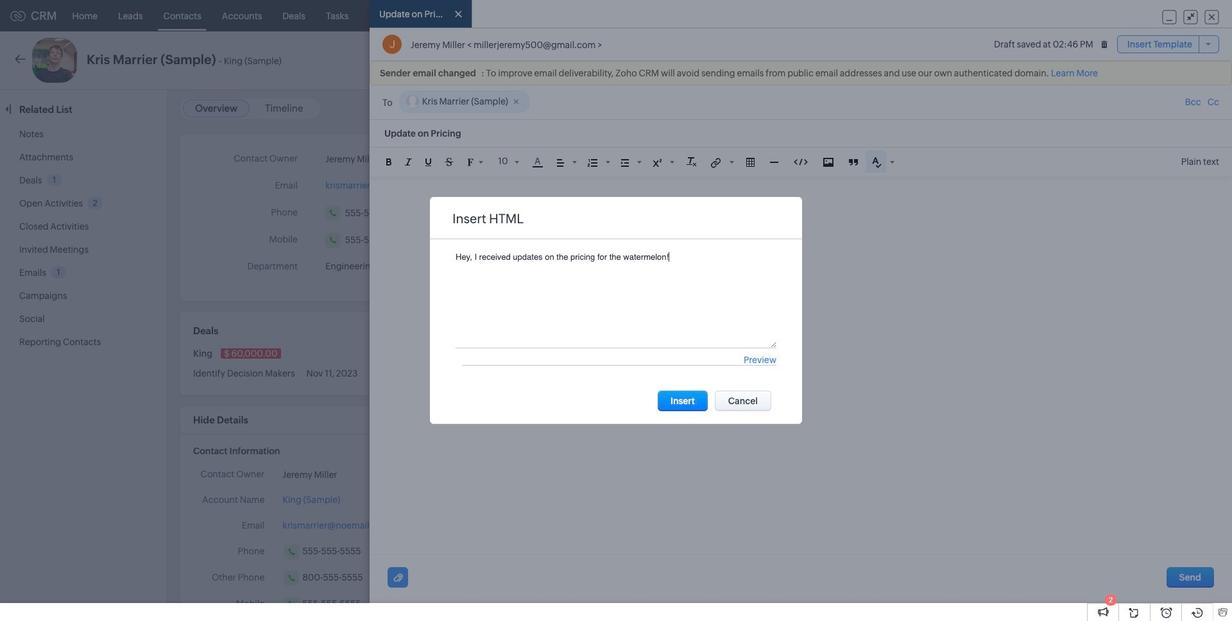 Task type: vqa. For each thing, say whether or not it's contained in the screenshot.
Developer Space
no



Task type: describe. For each thing, give the bounding box(es) containing it.
Insert HTML code here text field
[[456, 252, 777, 349]]

calendar image
[[1097, 11, 1108, 21]]

list image
[[588, 159, 598, 167]]

links image
[[711, 158, 721, 168]]

logo image
[[10, 11, 26, 21]]

spell check image
[[872, 157, 882, 168]]

script image
[[653, 159, 662, 167]]

Subject text field
[[370, 120, 1233, 147]]

alignment image
[[557, 159, 564, 167]]



Task type: locate. For each thing, give the bounding box(es) containing it.
indent image
[[621, 159, 629, 167]]

create menu element
[[1031, 0, 1063, 31]]

previous record image
[[1183, 56, 1188, 65]]

create menu image
[[1039, 8, 1055, 23]]

next record image
[[1204, 56, 1212, 65]]



